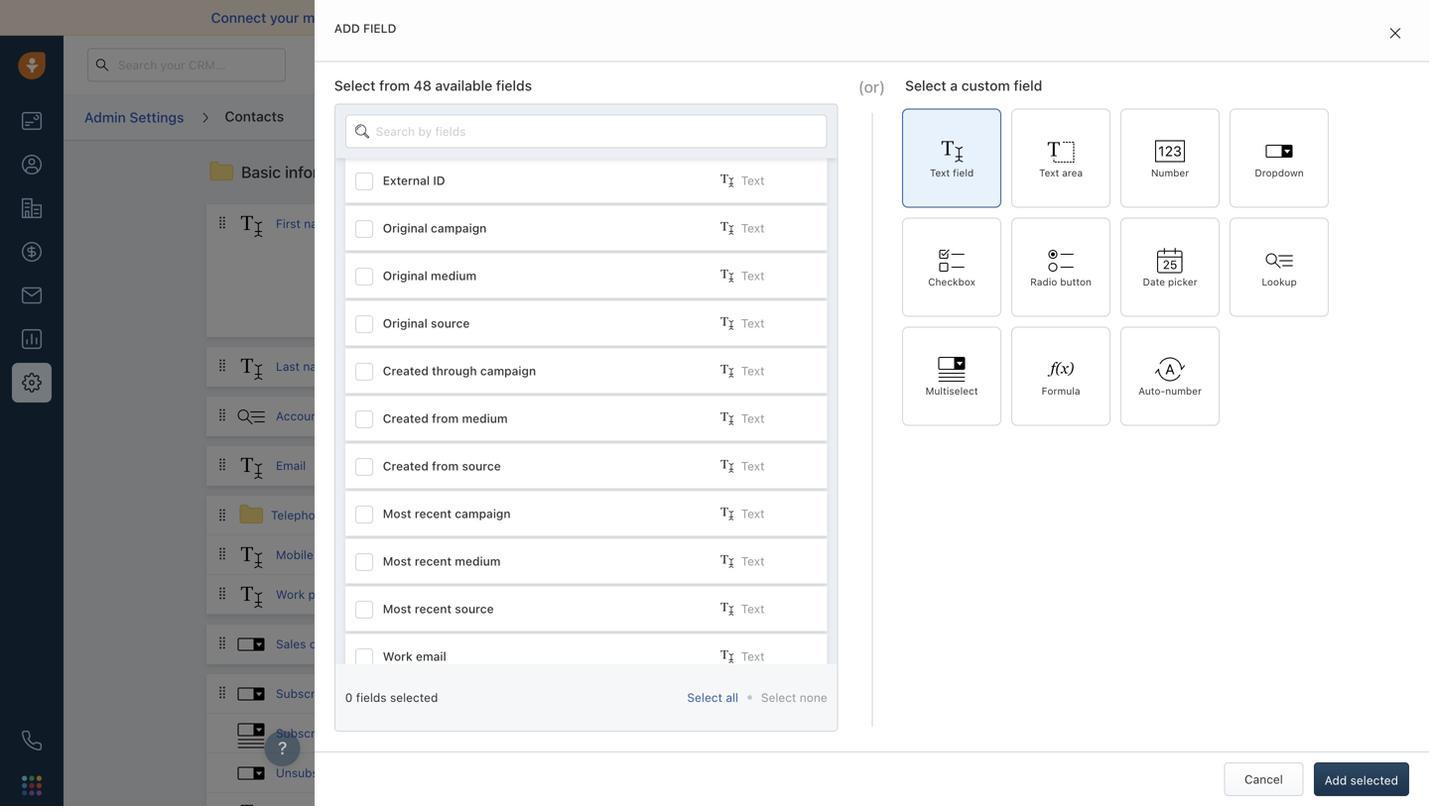 Task type: describe. For each thing, give the bounding box(es) containing it.
add for account
[[718, 410, 739, 424]]

quick-add for account
[[681, 410, 739, 424]]

0 vertical spatial selected
[[390, 691, 438, 705]]

hide field button
[[1177, 294, 1271, 327]]

quick-add for sales owner
[[681, 639, 739, 652]]

2 add tooltip from the top
[[938, 360, 1000, 374]]

add for subscription status
[[718, 688, 739, 702]]

5 tooltip not added from the top
[[814, 588, 912, 602]]

1 link
[[1277, 48, 1311, 82]]

( or )
[[858, 77, 885, 96]]

Search your CRM... text field
[[87, 48, 286, 82]]

your trial ends in 21 days
[[898, 58, 1028, 71]]

5 not from the top
[[855, 588, 874, 602]]

add left group
[[1217, 166, 1239, 180]]

original campaign
[[383, 221, 487, 235]]

tooltip for account
[[964, 410, 1000, 424]]

text field
[[930, 167, 974, 178]]

created from source
[[383, 459, 501, 473]]

area
[[1062, 167, 1083, 178]]

reason
[[350, 767, 388, 781]]

text for original medium
[[741, 269, 765, 283]]

tooltip for last name
[[814, 360, 852, 374]]

edit field button
[[1082, 294, 1172, 327]]

phone element
[[12, 722, 52, 761]]

lookup
[[1262, 276, 1297, 288]]

basic
[[241, 163, 281, 181]]

plans
[[1112, 58, 1142, 71]]

unsubscribe reason
[[276, 767, 388, 781]]

original medium
[[383, 269, 477, 283]]

add up the "multiselect"
[[938, 360, 960, 374]]

add tooltip link for account
[[938, 407, 1000, 427]]

1 for 1
[[1298, 52, 1304, 64]]

select none
[[761, 691, 828, 705]]

original for original campaign
[[383, 221, 428, 235]]

dialog containing (
[[314, 0, 1429, 807]]

text area
[[1039, 167, 1083, 178]]

4 tooltip from the top
[[814, 549, 852, 563]]

status
[[350, 687, 385, 701]]

in
[[976, 58, 985, 71]]

explore plans
[[1065, 58, 1142, 71]]

recent for medium
[[415, 555, 452, 569]]

campaign for through
[[480, 364, 536, 378]]

settings
[[130, 109, 184, 125]]

cancel button
[[1224, 763, 1304, 797]]

created from medium
[[383, 412, 508, 426]]

original source
[[383, 316, 470, 330]]

subscription for subscription types
[[276, 727, 347, 741]]

to
[[357, 9, 370, 26]]

deliverability
[[430, 9, 514, 26]]

1 add from the top
[[718, 218, 739, 232]]

2 tooltip from the top
[[964, 360, 1000, 374]]

all
[[726, 691, 739, 705]]

1 horizontal spatial fields
[[496, 77, 532, 94]]

connect your mailbox link
[[211, 9, 357, 26]]

connect your mailbox to improve deliverability and enable 2-way sync of email conversations.
[[211, 9, 823, 26]]

freshworks switcher image
[[22, 776, 42, 796]]

source for from
[[462, 459, 501, 473]]

0 vertical spatial campaign
[[431, 221, 487, 235]]

add tooltip for account
[[938, 410, 1000, 424]]

checkbox
[[928, 276, 976, 288]]

recent for source
[[415, 602, 452, 616]]

only
[[608, 252, 631, 266]]

quick-add for email
[[681, 460, 739, 474]]

field down a
[[953, 167, 974, 178]]

add group button
[[1187, 156, 1286, 189]]

0 horizontal spatial add field
[[334, 21, 396, 35]]

tooltip not added for account
[[814, 410, 912, 424]]

add down the "multiselect"
[[938, 410, 960, 424]]

phone
[[308, 588, 343, 602]]

6 quick- from the top
[[681, 589, 718, 603]]

most recent medium
[[383, 555, 501, 569]]

)
[[879, 77, 885, 96]]

work phone
[[276, 588, 343, 602]]

quick- for mobile
[[681, 549, 718, 563]]

(
[[858, 77, 864, 96]]

and
[[517, 9, 542, 26]]

select all
[[687, 691, 739, 705]]

dropdown
[[1255, 167, 1304, 178]]

way
[[608, 9, 634, 26]]

1 for 1 choices added
[[814, 638, 819, 652]]

form dropdown image for sales owner
[[236, 630, 266, 660]]

add right 'cancel' button
[[1325, 774, 1347, 788]]

text for original campaign
[[741, 221, 765, 235]]

1 quick- from the top
[[681, 218, 718, 232]]

enable
[[546, 9, 589, 26]]

select for select from 48 available fields
[[334, 77, 376, 94]]

add for email
[[718, 460, 739, 474]]

5 choices added for subscription types
[[814, 688, 907, 702]]

radio
[[1030, 276, 1057, 288]]

external
[[383, 174, 430, 187]]

multiselect
[[926, 385, 978, 397]]

4 form text image from the top
[[236, 801, 266, 807]]

telephone numbers link
[[271, 507, 381, 524]]

6 quick-add from the top
[[681, 589, 739, 603]]

9 quick-add from the top
[[681, 728, 739, 742]]

form text image for first name
[[236, 211, 266, 241]]

sales owner
[[276, 638, 344, 651]]

form dropdown image for subscription status
[[236, 680, 266, 710]]

source for recent
[[455, 602, 494, 616]]

available
[[435, 77, 492, 94]]

mobile
[[276, 548, 313, 562]]

created for created through campaign
[[383, 364, 429, 378]]

from for source
[[432, 459, 459, 473]]

text for created from source
[[741, 459, 765, 473]]

telephone numbers
[[271, 508, 381, 522]]

ui drag handle image for first name
[[216, 216, 228, 230]]

field right mailbox
[[363, 21, 396, 35]]

add field inside button
[[1116, 166, 1166, 180]]

text for most recent campaign
[[741, 507, 765, 521]]

read-
[[574, 252, 608, 266]]

field inside button
[[1142, 166, 1166, 180]]

most for most recent campaign
[[383, 507, 412, 521]]

through
[[432, 364, 477, 378]]

cancel
[[1245, 773, 1283, 787]]

5 tooltip from the top
[[814, 588, 852, 602]]

quick- for sales owner
[[681, 639, 718, 652]]

work email
[[383, 650, 446, 664]]

a
[[950, 77, 958, 94]]

add group
[[1217, 166, 1275, 180]]

tooltip not added for first name
[[814, 217, 912, 231]]

subscription types
[[276, 727, 381, 741]]

form text image for last name
[[236, 354, 266, 384]]

your
[[270, 9, 299, 26]]

5 for types
[[814, 688, 821, 702]]

48
[[414, 77, 432, 94]]

date
[[1143, 276, 1165, 288]]

your
[[898, 58, 921, 71]]

date picker
[[1143, 276, 1198, 288]]

choices down none
[[825, 727, 868, 741]]

first name
[[276, 217, 335, 231]]

days
[[1004, 58, 1028, 71]]

medium for from
[[462, 412, 508, 426]]

telephone
[[271, 508, 329, 522]]

read-only
[[574, 252, 631, 266]]

form auto_complete image
[[236, 402, 266, 432]]

information
[[285, 163, 369, 181]]

quick- for account
[[681, 410, 718, 424]]

select none link
[[761, 691, 828, 705]]

text for most recent medium
[[741, 555, 765, 569]]

trial
[[925, 58, 945, 71]]

recent for campaign
[[415, 507, 452, 521]]

selected inside add selected button
[[1350, 774, 1398, 788]]

explore plans link
[[1054, 53, 1153, 76]]

ui drag handle image for subscription status
[[216, 686, 228, 700]]

most recent source
[[383, 602, 494, 616]]

picker
[[1168, 276, 1198, 288]]

select all link
[[687, 691, 739, 705]]



Task type: vqa. For each thing, say whether or not it's contained in the screenshot.
start
no



Task type: locate. For each thing, give the bounding box(es) containing it.
most for most recent medium
[[383, 555, 412, 569]]

2 vertical spatial created
[[383, 459, 429, 473]]

types
[[350, 727, 381, 741]]

1 quick-add from the top
[[681, 218, 739, 232]]

ui drag handle image for email
[[216, 458, 228, 472]]

ends
[[948, 58, 973, 71]]

ui drag handle image left last
[[216, 359, 228, 373]]

0 vertical spatial from
[[379, 77, 410, 94]]

ui drag handle image
[[216, 408, 228, 422], [216, 458, 228, 472], [216, 587, 228, 601], [216, 637, 228, 650], [216, 686, 228, 700]]

ui drag handle image
[[216, 216, 228, 230], [216, 359, 228, 373], [216, 508, 228, 522], [216, 547, 228, 561]]

from for 48
[[379, 77, 410, 94]]

5 ui drag handle image from the top
[[216, 686, 228, 700]]

4 quick-add from the top
[[681, 460, 739, 474]]

add tooltip link
[[938, 214, 1000, 234], [938, 357, 1000, 377], [938, 407, 1000, 427]]

1 right 'send email' image
[[1298, 52, 1304, 64]]

8 add from the top
[[718, 688, 739, 702]]

unique
[[681, 252, 721, 266]]

field right hide
[[1236, 304, 1261, 317]]

quick-
[[681, 218, 718, 232], [681, 361, 718, 375], [681, 410, 718, 424], [681, 460, 718, 474], [681, 549, 718, 563], [681, 589, 718, 603], [681, 639, 718, 652], [681, 688, 718, 702], [681, 728, 718, 742]]

1 horizontal spatial 1
[[1298, 52, 1304, 64]]

email inside dialog
[[416, 650, 446, 664]]

0
[[345, 691, 353, 705]]

from for medium
[[432, 412, 459, 426]]

add tooltip link up the "multiselect"
[[938, 357, 1000, 377]]

form text image left the mobile
[[236, 543, 266, 573]]

contacts
[[225, 108, 284, 124]]

1 vertical spatial most
[[383, 555, 412, 569]]

quick-add for last name
[[681, 361, 739, 375]]

campaign for recent
[[455, 507, 511, 521]]

5 choices added down 1 choices added
[[814, 688, 907, 702]]

mailbox
[[303, 9, 354, 26]]

quick- for email
[[681, 460, 718, 474]]

add
[[334, 21, 360, 35], [1116, 166, 1139, 180], [1217, 166, 1239, 180], [938, 217, 960, 231], [938, 360, 960, 374], [938, 410, 960, 424], [1325, 774, 1347, 788]]

original for original source
[[383, 316, 428, 330]]

3 ui drag handle image from the top
[[216, 587, 228, 601]]

ui drag handle image for mobile
[[216, 547, 228, 561]]

2 subscription from the top
[[276, 727, 347, 741]]

form text image for mobile
[[236, 543, 266, 573]]

2-
[[593, 9, 608, 26]]

1 vertical spatial selected
[[1350, 774, 1398, 788]]

form dropdown image for unsubscribe reason
[[236, 759, 266, 789]]

original down original medium
[[383, 316, 428, 330]]

0 vertical spatial source
[[431, 316, 470, 330]]

1 tooltip not added from the top
[[814, 217, 912, 231]]

0 vertical spatial medium
[[431, 269, 477, 283]]

0 vertical spatial fields
[[496, 77, 532, 94]]

dialog
[[314, 0, 1429, 807]]

1 vertical spatial subscription
[[276, 727, 347, 741]]

created down created from medium
[[383, 459, 429, 473]]

2 vertical spatial add tooltip
[[938, 410, 1000, 424]]

select left "48"
[[334, 77, 376, 94]]

choices up none
[[823, 638, 866, 652]]

most recent campaign
[[383, 507, 511, 521]]

form text image left last
[[236, 354, 266, 384]]

field down days on the top
[[1014, 77, 1042, 94]]

8 quick-add from the top
[[681, 688, 739, 702]]

21
[[989, 58, 1000, 71]]

0 vertical spatial form dropdown image
[[236, 630, 266, 660]]

5 quick- from the top
[[681, 549, 718, 563]]

source
[[431, 316, 470, 330], [462, 459, 501, 473], [455, 602, 494, 616]]

0 horizontal spatial selected
[[390, 691, 438, 705]]

tooltip for first name
[[964, 217, 1000, 231]]

1 vertical spatial form dropdown image
[[236, 680, 266, 710]]

fields right the available
[[496, 77, 532, 94]]

name right last
[[303, 360, 334, 374]]

2 vertical spatial medium
[[455, 555, 501, 569]]

2 quick-add from the top
[[681, 361, 739, 375]]

subscription
[[276, 687, 347, 701], [276, 727, 347, 741]]

form text image
[[236, 211, 266, 241], [236, 543, 266, 573]]

choices
[[825, 459, 868, 473], [823, 638, 866, 652], [825, 688, 868, 702], [825, 727, 868, 741]]

3 most from the top
[[383, 602, 412, 616]]

1 vertical spatial campaign
[[480, 364, 536, 378]]

ui drag handle image for last name
[[216, 359, 228, 373]]

select for select none
[[761, 691, 796, 705]]

1 horizontal spatial work
[[383, 650, 413, 664]]

form text image left first
[[236, 211, 266, 241]]

7 quick-add from the top
[[681, 639, 739, 652]]

hide
[[1207, 304, 1233, 317]]

quick- for last name
[[681, 361, 718, 375]]

1 vertical spatial 1
[[814, 638, 819, 652]]

select a custom field
[[905, 77, 1042, 94]]

admin settings link
[[83, 102, 185, 133]]

tooltip
[[964, 217, 1000, 231], [964, 360, 1000, 374], [964, 410, 1000, 424]]

2 created from the top
[[383, 412, 429, 426]]

1 tooltip from the top
[[814, 217, 852, 231]]

ui drag handle image left first
[[216, 216, 228, 230]]

campaign down id on the top left
[[431, 221, 487, 235]]

work for work phone
[[276, 588, 305, 602]]

campaign down created from source
[[455, 507, 511, 521]]

1 ui drag handle image from the top
[[216, 408, 228, 422]]

email down most recent source
[[416, 650, 446, 664]]

form text image left work phone
[[236, 582, 266, 612]]

1 vertical spatial original
[[383, 269, 428, 283]]

2 tooltip not added from the top
[[814, 360, 912, 374]]

medium down original campaign
[[431, 269, 477, 283]]

0 vertical spatial most
[[383, 507, 412, 521]]

2 5 choices added from the top
[[814, 727, 907, 741]]

subscription up subscription types
[[276, 687, 347, 701]]

edit field
[[1112, 304, 1161, 317]]

1 most from the top
[[383, 507, 412, 521]]

auto-number
[[1139, 385, 1202, 397]]

1 original from the top
[[383, 221, 428, 235]]

not for first name
[[855, 217, 874, 231]]

explore
[[1065, 58, 1108, 71]]

4 tooltip not added from the top
[[814, 549, 912, 563]]

add field right area
[[1116, 166, 1166, 180]]

3 created from the top
[[383, 459, 429, 473]]

5 add from the top
[[718, 549, 739, 563]]

quick-add
[[681, 218, 739, 232], [681, 361, 739, 375], [681, 410, 739, 424], [681, 460, 739, 474], [681, 549, 739, 563], [681, 589, 739, 603], [681, 639, 739, 652], [681, 688, 739, 702], [681, 728, 739, 742]]

0 horizontal spatial 1
[[814, 638, 819, 652]]

3 tooltip from the top
[[964, 410, 1000, 424]]

0 vertical spatial recent
[[415, 507, 452, 521]]

formula
[[1042, 385, 1080, 397]]

created for created from medium
[[383, 412, 429, 426]]

created up created from source
[[383, 412, 429, 426]]

medium
[[431, 269, 477, 283], [462, 412, 508, 426], [455, 555, 501, 569]]

0 horizontal spatial work
[[276, 588, 305, 602]]

8 quick- from the top
[[681, 688, 718, 702]]

2 form text image from the top
[[236, 543, 266, 573]]

recent down most recent medium
[[415, 602, 452, 616]]

0 horizontal spatial email
[[416, 650, 446, 664]]

choices right 3
[[825, 459, 868, 473]]

most for most recent source
[[383, 602, 412, 616]]

from up created from source
[[432, 412, 459, 426]]

admin settings
[[84, 109, 184, 125]]

text for created through campaign
[[741, 364, 765, 378]]

form text image down the form multi_select_dropdown icon
[[236, 801, 266, 807]]

3 tooltip from the top
[[814, 410, 852, 424]]

1 choices added
[[814, 638, 905, 652]]

5
[[814, 688, 821, 702], [814, 727, 821, 741]]

add tooltip link for first name
[[938, 214, 1000, 234]]

conversations.
[[727, 9, 823, 26]]

1 vertical spatial add tooltip
[[938, 360, 1000, 374]]

tooltip up the "multiselect"
[[964, 360, 1000, 374]]

first
[[276, 217, 301, 231]]

1 tooltip from the top
[[964, 217, 1000, 231]]

button
[[1060, 276, 1092, 288]]

name for last name
[[303, 360, 334, 374]]

5 down 1 choices added
[[814, 688, 821, 702]]

1 add tooltip link from the top
[[938, 214, 1000, 234]]

ui drag handle image left the mobile
[[216, 547, 228, 561]]

edit
[[1112, 304, 1133, 317]]

none
[[800, 691, 828, 705]]

select for select a custom field
[[905, 77, 947, 94]]

form text image for work phone
[[236, 582, 266, 612]]

1 vertical spatial 5
[[814, 727, 821, 741]]

3 form dropdown image from the top
[[236, 759, 266, 789]]

form dropdown image left sales
[[236, 630, 266, 660]]

select for select all
[[687, 691, 723, 705]]

ui drag handle image left telephone
[[216, 508, 228, 522]]

medium for recent
[[455, 555, 501, 569]]

add tooltip down text field
[[938, 217, 1000, 231]]

original down 'external'
[[383, 221, 428, 235]]

account
[[276, 409, 322, 423]]

0 vertical spatial name
[[304, 217, 335, 231]]

3 tooltip not added from the top
[[814, 410, 912, 424]]

add tooltip link down text field
[[938, 214, 1000, 234]]

field right area
[[1142, 166, 1166, 180]]

email
[[276, 459, 306, 473]]

email right 'of'
[[688, 9, 723, 26]]

3 ui drag handle image from the top
[[216, 508, 228, 522]]

add tooltip for first name
[[938, 217, 1000, 231]]

3 add tooltip link from the top
[[938, 407, 1000, 427]]

0 vertical spatial 1
[[1298, 52, 1304, 64]]

2 vertical spatial from
[[432, 459, 459, 473]]

1 not from the top
[[855, 217, 874, 231]]

1 ui drag handle image from the top
[[216, 216, 228, 230]]

select left none
[[761, 691, 796, 705]]

4 not from the top
[[855, 549, 874, 563]]

2 add from the top
[[718, 361, 739, 375]]

1 vertical spatial email
[[416, 650, 446, 664]]

text for work email
[[741, 650, 765, 664]]

0 vertical spatial add tooltip link
[[938, 214, 1000, 234]]

5 down none
[[814, 727, 821, 741]]

from down created from medium
[[432, 459, 459, 473]]

source down most recent medium
[[455, 602, 494, 616]]

6 add from the top
[[718, 589, 739, 603]]

0 vertical spatial 5 choices added
[[814, 688, 907, 702]]

1 5 from the top
[[814, 688, 821, 702]]

2 5 from the top
[[814, 727, 821, 741]]

source up most recent campaign
[[462, 459, 501, 473]]

form dropdown image up the form multi_select_dropdown icon
[[236, 680, 266, 710]]

owner
[[309, 638, 344, 651]]

of
[[672, 9, 685, 26]]

2 quick- from the top
[[681, 361, 718, 375]]

0 vertical spatial tooltip
[[964, 217, 1000, 231]]

5 for reason
[[814, 727, 821, 741]]

id
[[433, 174, 445, 187]]

add for last name
[[718, 361, 739, 375]]

work left phone
[[276, 588, 305, 602]]

1 vertical spatial 5 choices added
[[814, 727, 907, 741]]

0 vertical spatial email
[[688, 9, 723, 26]]

1 vertical spatial source
[[462, 459, 501, 473]]

not for account
[[855, 410, 874, 424]]

selected
[[390, 691, 438, 705], [1350, 774, 1398, 788]]

from left "48"
[[379, 77, 410, 94]]

2 ui drag handle image from the top
[[216, 458, 228, 472]]

2 vertical spatial recent
[[415, 602, 452, 616]]

most up most recent source
[[383, 555, 412, 569]]

4 ui drag handle image from the top
[[216, 547, 228, 561]]

3 original from the top
[[383, 316, 428, 330]]

0 vertical spatial original
[[383, 221, 428, 235]]

2 tooltip from the top
[[814, 360, 852, 374]]

last
[[276, 360, 300, 374]]

created
[[383, 364, 429, 378], [383, 412, 429, 426], [383, 459, 429, 473]]

form text image
[[236, 354, 266, 384], [236, 453, 266, 483], [236, 582, 266, 612], [236, 801, 266, 807]]

number
[[1151, 167, 1189, 178]]

tooltip for first name
[[814, 217, 852, 231]]

name right first
[[304, 217, 335, 231]]

recent up most recent medium
[[415, 507, 452, 521]]

9 quick- from the top
[[681, 728, 718, 742]]

send email image
[[1244, 59, 1258, 72]]

medium down most recent campaign
[[455, 555, 501, 569]]

original up the original source
[[383, 269, 428, 283]]

2 form text image from the top
[[236, 453, 266, 483]]

0 vertical spatial 5
[[814, 688, 821, 702]]

1 created from the top
[[383, 364, 429, 378]]

1 vertical spatial form text image
[[236, 543, 266, 573]]

1 vertical spatial created
[[383, 412, 429, 426]]

2 vertical spatial form dropdown image
[[236, 759, 266, 789]]

form dropdown image down the form multi_select_dropdown icon
[[236, 759, 266, 789]]

field inside "button"
[[1236, 304, 1261, 317]]

text for external id
[[741, 174, 765, 187]]

select from 48 available fields
[[334, 77, 532, 94]]

ui drag handle image for sales owner
[[216, 637, 228, 650]]

original for original medium
[[383, 269, 428, 283]]

add for sales owner
[[718, 639, 739, 652]]

text for original source
[[741, 316, 765, 330]]

field inside button
[[1137, 304, 1161, 317]]

1 vertical spatial fields
[[356, 691, 387, 705]]

4 ui drag handle image from the top
[[216, 637, 228, 650]]

ui drag handle image for account
[[216, 408, 228, 422]]

1 recent from the top
[[415, 507, 452, 521]]

1 5 choices added from the top
[[814, 688, 907, 702]]

add left improve
[[334, 21, 360, 35]]

2 vertical spatial campaign
[[455, 507, 511, 521]]

campaign right 'through'
[[480, 364, 536, 378]]

tooltip not added for last name
[[814, 360, 912, 374]]

tooltip
[[814, 217, 852, 231], [814, 360, 852, 374], [814, 410, 852, 424], [814, 549, 852, 563], [814, 588, 852, 602]]

recent up most recent source
[[415, 555, 452, 569]]

2 most from the top
[[383, 555, 412, 569]]

field
[[363, 21, 396, 35], [1014, 77, 1042, 94], [1142, 166, 1166, 180], [953, 167, 974, 178], [1137, 304, 1161, 317], [1236, 304, 1261, 317]]

medium down created through campaign
[[462, 412, 508, 426]]

1 add tooltip from the top
[[938, 217, 1000, 231]]

created for created from source
[[383, 459, 429, 473]]

add field
[[334, 21, 396, 35], [1116, 166, 1166, 180]]

2 ui drag handle image from the top
[[216, 359, 228, 373]]

1 form text image from the top
[[236, 354, 266, 384]]

subscription up unsubscribe
[[276, 727, 347, 741]]

3 form text image from the top
[[236, 582, 266, 612]]

ui drag handle image for work phone
[[216, 587, 228, 601]]

0 vertical spatial work
[[276, 588, 305, 602]]

select left all
[[687, 691, 723, 705]]

work for work email
[[383, 650, 413, 664]]

add field right the your
[[334, 21, 396, 35]]

1 form text image from the top
[[236, 211, 266, 241]]

2 original from the top
[[383, 269, 428, 283]]

fields right 0
[[356, 691, 387, 705]]

7 add from the top
[[718, 639, 739, 652]]

1 horizontal spatial selected
[[1350, 774, 1398, 788]]

fields
[[496, 77, 532, 94], [356, 691, 387, 705]]

1 vertical spatial recent
[[415, 555, 452, 569]]

4 add from the top
[[718, 460, 739, 474]]

add tooltip up the "multiselect"
[[938, 360, 1000, 374]]

custom
[[962, 77, 1010, 94]]

from
[[379, 77, 410, 94], [432, 412, 459, 426], [432, 459, 459, 473]]

5 choices added down none
[[814, 727, 907, 741]]

0 horizontal spatial fields
[[356, 691, 387, 705]]

add down text field
[[938, 217, 960, 231]]

source up 'through'
[[431, 316, 470, 330]]

phone image
[[22, 732, 42, 751]]

text for most recent source
[[741, 602, 765, 616]]

number
[[1165, 385, 1202, 397]]

not
[[855, 217, 874, 231], [855, 360, 874, 374], [855, 410, 874, 424], [855, 549, 874, 563], [855, 588, 874, 602]]

work up 0 fields selected
[[383, 650, 413, 664]]

most up the work email on the left
[[383, 602, 412, 616]]

admin
[[84, 109, 126, 125]]

2 vertical spatial add tooltip link
[[938, 407, 1000, 427]]

numbers
[[332, 508, 381, 522]]

name
[[304, 217, 335, 231], [303, 360, 334, 374]]

3 not from the top
[[855, 410, 874, 424]]

quick-add for subscription status
[[681, 688, 739, 702]]

form text image left email at bottom left
[[236, 453, 266, 483]]

3 quick- from the top
[[681, 410, 718, 424]]

name for first name
[[304, 217, 335, 231]]

3
[[814, 459, 821, 473]]

5 choices added for unsubscribe reason
[[814, 727, 907, 741]]

3 add from the top
[[718, 410, 739, 424]]

hide field
[[1207, 304, 1261, 317]]

0 vertical spatial subscription
[[276, 687, 347, 701]]

1 vertical spatial tooltip
[[964, 360, 1000, 374]]

1 subscription from the top
[[276, 687, 347, 701]]

1 vertical spatial name
[[303, 360, 334, 374]]

add tooltip link down the "multiselect"
[[938, 407, 1000, 427]]

2 vertical spatial most
[[383, 602, 412, 616]]

external id
[[383, 174, 445, 187]]

3 quick-add from the top
[[681, 410, 739, 424]]

3 add tooltip from the top
[[938, 410, 1000, 424]]

4 quick- from the top
[[681, 460, 718, 474]]

1 up none
[[814, 638, 819, 652]]

9 add from the top
[[718, 728, 739, 742]]

add selected
[[1325, 774, 1398, 788]]

2 form dropdown image from the top
[[236, 680, 266, 710]]

1 horizontal spatial email
[[688, 9, 723, 26]]

original
[[383, 221, 428, 235], [383, 269, 428, 283], [383, 316, 428, 330]]

email
[[688, 9, 723, 26], [416, 650, 446, 664]]

select down trial
[[905, 77, 947, 94]]

tooltip down the "multiselect"
[[964, 410, 1000, 424]]

1 horizontal spatial add field
[[1116, 166, 1166, 180]]

tooltip for account
[[814, 410, 852, 424]]

most right numbers
[[383, 507, 412, 521]]

0 vertical spatial add tooltip
[[938, 217, 1000, 231]]

1 form dropdown image from the top
[[236, 630, 266, 660]]

2 recent from the top
[[415, 555, 452, 569]]

1 vertical spatial add tooltip link
[[938, 357, 1000, 377]]

not for last name
[[855, 360, 874, 374]]

2 add tooltip link from the top
[[938, 357, 1000, 377]]

created left 'through'
[[383, 364, 429, 378]]

add tooltip down the "multiselect"
[[938, 410, 1000, 424]]

tooltip down text field
[[964, 217, 1000, 231]]

1 vertical spatial work
[[383, 650, 413, 664]]

quick- for subscription status
[[681, 688, 718, 702]]

2 vertical spatial source
[[455, 602, 494, 616]]

radio button
[[1030, 276, 1092, 288]]

5 quick-add from the top
[[681, 549, 739, 563]]

1 vertical spatial medium
[[462, 412, 508, 426]]

choices down 1 choices added
[[825, 688, 868, 702]]

1 vertical spatial from
[[432, 412, 459, 426]]

0 fields selected
[[345, 691, 438, 705]]

form multi_select_dropdown image
[[236, 721, 266, 751]]

0 vertical spatial add field
[[334, 21, 396, 35]]

7 quick- from the top
[[681, 639, 718, 652]]

2 not from the top
[[855, 360, 874, 374]]

sync
[[637, 9, 668, 26]]

quick-add for mobile
[[681, 549, 739, 563]]

form text image for email
[[236, 453, 266, 483]]

2 vertical spatial original
[[383, 316, 428, 330]]

text for created from medium
[[741, 412, 765, 426]]

2 vertical spatial tooltip
[[964, 410, 1000, 424]]

0 vertical spatial created
[[383, 364, 429, 378]]

Search by fields text field
[[345, 115, 828, 148]]

work
[[276, 588, 305, 602], [383, 650, 413, 664]]

add left "number"
[[1116, 166, 1139, 180]]

3 recent from the top
[[415, 602, 452, 616]]

subscription status
[[276, 687, 385, 701]]

0 vertical spatial form text image
[[236, 211, 266, 241]]

subscription for subscription status
[[276, 687, 347, 701]]

form dropdown image
[[236, 630, 266, 660], [236, 680, 266, 710], [236, 759, 266, 789]]

add for mobile
[[718, 549, 739, 563]]

field right edit
[[1137, 304, 1161, 317]]

1 vertical spatial add field
[[1116, 166, 1166, 180]]



